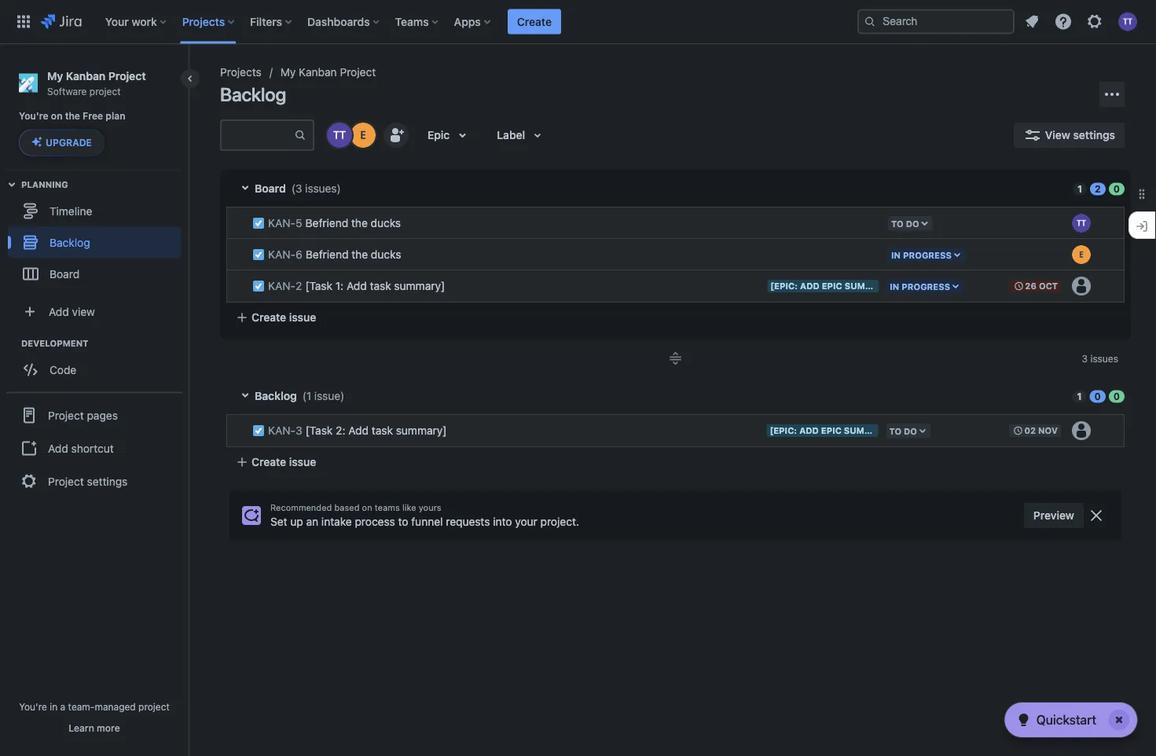 Task type: locate. For each thing, give the bounding box(es) containing it.
my
[[281, 66, 296, 79], [47, 69, 63, 82]]

settings inside button
[[1074, 129, 1116, 142]]

board up add view
[[50, 267, 80, 280]]

kanban down dashboards
[[299, 66, 337, 79]]

2 vertical spatial issue
[[289, 456, 316, 469]]

create issue image left kan-5 link
[[217, 198, 236, 217]]

based
[[335, 503, 360, 513]]

0 horizontal spatial (
[[292, 182, 296, 195]]

2 befriend from the top
[[306, 248, 349, 261]]

learn
[[69, 723, 94, 734]]

0 vertical spatial do
[[906, 218, 920, 229]]

project down add shortcut
[[48, 475, 84, 488]]

create issue down kan-2 link
[[252, 311, 316, 324]]

kan-6 link
[[268, 248, 303, 261]]

task right 1:
[[370, 280, 391, 293]]

3
[[296, 182, 302, 195], [1083, 353, 1088, 364], [296, 424, 303, 437]]

1 ducks from the top
[[371, 217, 401, 230]]

1 horizontal spatial my
[[281, 66, 296, 79]]

( up kan-3 [task 2: add task summary] on the bottom of page
[[303, 390, 307, 403]]

0 vertical spatial [task
[[305, 280, 333, 293]]

0 vertical spatial summary]
[[394, 280, 445, 293]]

in progress: 0 of 1 (issue count) element
[[1090, 390, 1106, 403]]

0 vertical spatial create issue button
[[226, 304, 1125, 332]]

[task left 1:
[[305, 280, 333, 293]]

add people image
[[387, 126, 406, 145]]

the
[[65, 111, 80, 122], [352, 217, 368, 230], [352, 248, 368, 261]]

0 vertical spatial on
[[51, 111, 63, 122]]

create issue image
[[217, 198, 236, 217], [217, 406, 236, 425]]

0 vertical spatial the
[[65, 111, 80, 122]]

1 vertical spatial issue
[[315, 390, 341, 403]]

2 create issue from the top
[[252, 456, 316, 469]]

my up software
[[47, 69, 63, 82]]

1 vertical spatial backlog
[[50, 236, 90, 249]]

0 vertical spatial task
[[370, 280, 391, 293]]

project.
[[541, 516, 580, 528]]

backlog
[[220, 83, 286, 105], [50, 236, 90, 249], [255, 390, 297, 403]]

3 down the backlog ( 1 issue ) on the left
[[296, 424, 303, 437]]

1
[[1078, 184, 1083, 195], [307, 390, 312, 403], [1078, 391, 1083, 402]]

1 vertical spatial create issue
[[252, 456, 316, 469]]

02
[[1025, 426, 1037, 436]]

1 vertical spatial create issue button
[[226, 448, 1125, 477]]

1 horizontal spatial settings
[[1074, 129, 1116, 142]]

create right the apps "dropdown button"
[[517, 15, 552, 28]]

timeline link
[[8, 195, 181, 227]]

the up kan-6 befriend the ducks on the top of page
[[352, 217, 368, 230]]

kan-6 befriend the ducks
[[268, 248, 401, 261]]

2 you're from the top
[[19, 701, 47, 713]]

you're for you're in a team-managed project
[[19, 701, 47, 713]]

create issue for board
[[252, 311, 316, 324]]

issue up 2:
[[315, 390, 341, 403]]

projects for projects link
[[220, 66, 262, 79]]

to
[[892, 218, 904, 229], [890, 426, 902, 436]]

recommended based on teams like yours set up an intake process to funnel requests into your project.
[[271, 503, 580, 528]]

issues up "in progress: 0 of 1 (issue count)" element
[[1091, 353, 1119, 364]]

teams
[[375, 503, 400, 513]]

ducks up kan-2 [task 1: add task summary]
[[371, 248, 401, 261]]

0 right in progress: 2 of 3 (issue count) element
[[1114, 184, 1121, 195]]

create issue button
[[226, 304, 1125, 332], [226, 448, 1125, 477]]

team-
[[68, 701, 95, 713]]

1 kan- from the top
[[268, 217, 296, 230]]

1 [task from the top
[[305, 280, 333, 293]]

3 up "5"
[[296, 182, 302, 195]]

1 vertical spatial issues
[[1091, 353, 1119, 364]]

1 left "in progress: 0 of 1 (issue count)" element
[[1078, 391, 1083, 402]]

1 vertical spatial projects
[[220, 66, 262, 79]]

kan-5 befriend the ducks
[[268, 217, 401, 230]]

ducks up kan-6 befriend the ducks on the top of page
[[371, 217, 401, 230]]

project up plan
[[89, 86, 121, 97]]

1 up kan-3 [task 2: add task summary] on the bottom of page
[[307, 390, 312, 403]]

3 up to do: 1 of 1 (issue count) element
[[1083, 353, 1088, 364]]

2 ducks from the top
[[371, 248, 401, 261]]

summary]
[[394, 280, 445, 293], [396, 424, 447, 437]]

kan- down "kan-6" link
[[268, 280, 296, 293]]

1 create issue button from the top
[[226, 304, 1125, 332]]

) up 2:
[[341, 390, 345, 403]]

0 horizontal spatial my
[[47, 69, 63, 82]]

kanban
[[299, 66, 337, 79], [66, 69, 106, 82]]

the left the 'free'
[[65, 111, 80, 122]]

1 left in progress: 2 of 3 (issue count) element
[[1078, 184, 1083, 195]]

kan- down the backlog ( 1 issue ) on the left
[[268, 424, 296, 437]]

add inside popup button
[[49, 305, 69, 318]]

create issue
[[252, 311, 316, 324], [252, 456, 316, 469]]

1 horizontal spatial on
[[362, 503, 372, 513]]

issues up kan-5 befriend the ducks
[[305, 182, 337, 195]]

settings image
[[1086, 12, 1105, 31]]

0 vertical spatial 3
[[296, 182, 302, 195]]

settings for view settings
[[1074, 129, 1116, 142]]

1 create issue from the top
[[252, 311, 316, 324]]

my for my kanban project software project
[[47, 69, 63, 82]]

quickstart button
[[1006, 703, 1138, 738]]

1 horizontal spatial board
[[255, 182, 286, 195]]

0 vertical spatial )
[[337, 182, 341, 195]]

create down kan-3 "link"
[[252, 456, 286, 469]]

done: 0 of 1 (issue count) element
[[1109, 390, 1125, 403]]

kan-5 link
[[268, 217, 302, 230]]

[task
[[305, 280, 333, 293], [306, 424, 333, 437]]

1 vertical spatial settings
[[87, 475, 128, 488]]

a
[[60, 701, 65, 713]]

jira image
[[41, 12, 82, 31], [41, 12, 82, 31]]

teams
[[395, 15, 429, 28]]

pages
[[87, 409, 118, 422]]

add view
[[49, 305, 95, 318]]

0
[[1114, 184, 1121, 195], [1095, 391, 1102, 402], [1114, 391, 1121, 402]]

ducks for kan-6 befriend the ducks
[[371, 248, 401, 261]]

Search backlog text field
[[222, 121, 294, 149]]

on up upgrade button
[[51, 111, 63, 122]]

dismiss quickstart image
[[1107, 708, 1132, 733]]

1 befriend from the top
[[306, 217, 349, 230]]

issue
[[289, 311, 316, 324], [315, 390, 341, 403], [289, 456, 316, 469]]

26 oct
[[1026, 281, 1059, 291]]

1:
[[336, 280, 344, 293]]

summary] for [task 2: add task summary]
[[396, 424, 447, 437]]

development group
[[8, 337, 188, 390]]

label button
[[488, 123, 557, 148]]

planning group
[[8, 178, 188, 294]]

add view button
[[9, 296, 179, 327]]

issue down kan-3 "link"
[[289, 456, 316, 469]]

[task left 2:
[[306, 424, 333, 437]]

search image
[[864, 15, 877, 28]]

project inside my kanban project software project
[[89, 86, 121, 97]]

1 horizontal spatial project
[[138, 701, 170, 713]]

1 vertical spatial )
[[341, 390, 345, 403]]

1 horizontal spatial (
[[303, 390, 307, 403]]

projects button
[[178, 9, 241, 34]]

2 vertical spatial create
[[252, 456, 286, 469]]

settings down add shortcut 'button' at the bottom
[[87, 475, 128, 488]]

ducks for kan-5 befriend the ducks
[[371, 217, 401, 230]]

notifications image
[[1023, 12, 1042, 31]]

settings for project settings
[[87, 475, 128, 488]]

issues
[[305, 182, 337, 195], [1091, 353, 1119, 364]]

upgrade
[[46, 137, 92, 148]]

0 vertical spatial create issue image
[[217, 198, 236, 217]]

banner
[[0, 0, 1157, 44]]

0 vertical spatial backlog
[[220, 83, 286, 105]]

)
[[337, 182, 341, 195], [341, 390, 345, 403]]

projects inside "popup button"
[[182, 15, 225, 28]]

0 vertical spatial ducks
[[371, 217, 401, 230]]

software
[[47, 86, 87, 97]]

settings
[[1074, 129, 1116, 142], [87, 475, 128, 488]]

0 horizontal spatial project
[[89, 86, 121, 97]]

planning image
[[2, 175, 21, 194]]

create issue image left kan-3 "link"
[[217, 406, 236, 425]]

0 horizontal spatial board
[[50, 267, 80, 280]]

apps button
[[450, 9, 497, 34]]

on up process
[[362, 503, 372, 513]]

0 vertical spatial to do
[[892, 218, 920, 229]]

project inside my kanban project software project
[[108, 69, 146, 82]]

managed
[[95, 701, 136, 713]]

group
[[6, 392, 182, 504]]

1 vertical spatial befriend
[[306, 248, 349, 261]]

befriend
[[306, 217, 349, 230], [306, 248, 349, 261]]

1 vertical spatial progress
[[902, 281, 951, 292]]

learn more button
[[69, 722, 120, 735]]

backlog up kan-3 "link"
[[255, 390, 297, 403]]

kanban inside my kanban project software project
[[66, 69, 106, 82]]

0 right "in progress: 0 of 1 (issue count)" element
[[1114, 391, 1121, 402]]

1 vertical spatial 2
[[296, 280, 302, 293]]

nov
[[1039, 426, 1059, 436]]

issue down kan-2 link
[[289, 311, 316, 324]]

2 kan- from the top
[[268, 248, 296, 261]]

you're for you're on the free plan
[[19, 111, 49, 122]]

projects right work
[[182, 15, 225, 28]]

0 vertical spatial issues
[[305, 182, 337, 195]]

1 vertical spatial project
[[138, 701, 170, 713]]

my inside my kanban project software project
[[47, 69, 63, 82]]

projects for projects "popup button"
[[182, 15, 225, 28]]

create issue down kan-3 "link"
[[252, 456, 316, 469]]

project right managed
[[138, 701, 170, 713]]

2 create issue image from the top
[[217, 406, 236, 425]]

2 create issue button from the top
[[226, 448, 1125, 477]]

0 vertical spatial settings
[[1074, 129, 1116, 142]]

0 vertical spatial board
[[255, 182, 286, 195]]

view
[[72, 305, 95, 318]]

to do: 1 of 1 (issue count) element
[[1073, 390, 1087, 403]]

( for 1
[[303, 390, 307, 403]]

1 vertical spatial create issue image
[[217, 406, 236, 425]]

projects down "filters"
[[220, 66, 262, 79]]

0 vertical spatial projects
[[182, 15, 225, 28]]

my kanban project link
[[281, 63, 376, 82]]

backlog down timeline
[[50, 236, 90, 249]]

add left shortcut on the left bottom of page
[[48, 442, 68, 455]]

( up kan-5 link
[[292, 182, 296, 195]]

kanban up software
[[66, 69, 106, 82]]

1 vertical spatial create
[[252, 311, 286, 324]]

0 horizontal spatial on
[[51, 111, 63, 122]]

yours
[[419, 503, 442, 513]]

project up plan
[[108, 69, 146, 82]]

3 issues
[[1083, 353, 1119, 364]]

settings right the view
[[1074, 129, 1116, 142]]

add left view
[[49, 305, 69, 318]]

1 vertical spatial [task
[[306, 424, 333, 437]]

1 vertical spatial summary]
[[396, 424, 447, 437]]

(
[[292, 182, 296, 195], [303, 390, 307, 403]]

1 vertical spatial on
[[362, 503, 372, 513]]

help image
[[1055, 12, 1073, 31]]

1 horizontal spatial kanban
[[299, 66, 337, 79]]

assignee: eloisefrancis23 image
[[1073, 245, 1092, 264]]

the up kan-2 [task 1: add task summary]
[[352, 248, 368, 261]]

teams button
[[391, 9, 445, 34]]

filters
[[250, 15, 282, 28]]

projects link
[[220, 63, 262, 82]]

epic
[[428, 129, 450, 142]]

2 vertical spatial the
[[352, 248, 368, 261]]

befriend right 6
[[306, 248, 349, 261]]

2 right the to do: 1 of 3 (issue count) element
[[1096, 184, 1102, 195]]

1 you're from the top
[[19, 111, 49, 122]]

0 vertical spatial create issue
[[252, 311, 316, 324]]

in progress
[[892, 250, 952, 260], [890, 281, 951, 292]]

my right projects link
[[281, 66, 296, 79]]

on
[[51, 111, 63, 122], [362, 503, 372, 513]]

eloisefrancis23 image
[[351, 123, 376, 148]]

settings inside group
[[87, 475, 128, 488]]

task right 2:
[[372, 424, 393, 437]]

2 [task from the top
[[306, 424, 333, 437]]

0 horizontal spatial settings
[[87, 475, 128, 488]]

1 vertical spatial the
[[352, 217, 368, 230]]

code link
[[8, 354, 181, 386]]

4 kan- from the top
[[268, 424, 296, 437]]

0 for backlog ( 1 issue )
[[1114, 391, 1121, 402]]

ducks
[[371, 217, 401, 230], [371, 248, 401, 261]]

you're
[[19, 111, 49, 122], [19, 701, 47, 713]]

0 vertical spatial create
[[517, 15, 552, 28]]

board up kan-5 link
[[255, 182, 286, 195]]

project
[[89, 86, 121, 97], [138, 701, 170, 713]]

0 vertical spatial issue
[[289, 311, 316, 324]]

process
[[355, 516, 395, 528]]

1 vertical spatial you're
[[19, 701, 47, 713]]

1 horizontal spatial 2
[[1096, 184, 1102, 195]]

you're up upgrade button
[[19, 111, 49, 122]]

primary element
[[9, 0, 858, 44]]

2
[[1096, 184, 1102, 195], [296, 280, 302, 293]]

befriend right "5"
[[306, 217, 349, 230]]

0 vertical spatial (
[[292, 182, 296, 195]]

2 down 6
[[296, 280, 302, 293]]

1 create issue image from the top
[[217, 198, 236, 217]]

create down kan-2 link
[[252, 311, 286, 324]]

board inside planning group
[[50, 267, 80, 280]]

kan- up kan-2 link
[[268, 248, 296, 261]]

02 nov
[[1025, 426, 1059, 436]]

the for kan-6 befriend the ducks
[[352, 248, 368, 261]]

1 vertical spatial task
[[372, 424, 393, 437]]

) for board ( 3 issues )
[[337, 182, 341, 195]]

kan- up "kan-6" link
[[268, 217, 296, 230]]

create issue button for board ( 3 issues )
[[226, 304, 1125, 332]]

0 vertical spatial project
[[89, 86, 121, 97]]

learn more
[[69, 723, 120, 734]]

backlog down projects link
[[220, 83, 286, 105]]

unassigned image
[[1073, 277, 1092, 296]]

) up kan-5 befriend the ducks
[[337, 182, 341, 195]]

0 horizontal spatial kanban
[[66, 69, 106, 82]]

development image
[[2, 334, 21, 353]]

your work button
[[100, 9, 173, 34]]

create button
[[508, 9, 561, 34]]

3 kan- from the top
[[268, 280, 296, 293]]

0 vertical spatial befriend
[[306, 217, 349, 230]]

1 vertical spatial ducks
[[371, 248, 401, 261]]

befriend for 5
[[306, 217, 349, 230]]

to
[[398, 516, 409, 528]]

create issue button for backlog ( 1 issue )
[[226, 448, 1125, 477]]

1 vertical spatial (
[[303, 390, 307, 403]]

0 vertical spatial progress
[[904, 250, 952, 260]]

1 vertical spatial board
[[50, 267, 80, 280]]

you're left in
[[19, 701, 47, 713]]

add right 1:
[[347, 280, 367, 293]]

2:
[[336, 424, 346, 437]]

1 vertical spatial to
[[890, 426, 902, 436]]

0 vertical spatial you're
[[19, 111, 49, 122]]

project pages
[[48, 409, 118, 422]]



Task type: describe. For each thing, give the bounding box(es) containing it.
banner containing your work
[[0, 0, 1157, 44]]

0 vertical spatial in progress
[[892, 250, 952, 260]]

shortcut
[[71, 442, 114, 455]]

you're in a team-managed project
[[19, 701, 170, 713]]

kanban for my kanban project software project
[[66, 69, 106, 82]]

your
[[515, 516, 538, 528]]

[task for [task 2: add task summary]
[[306, 424, 333, 437]]

add shortcut button
[[6, 433, 182, 464]]

into
[[493, 516, 512, 528]]

like
[[403, 503, 416, 513]]

) for backlog ( 1 issue )
[[341, 390, 345, 403]]

1 vertical spatial 3
[[1083, 353, 1088, 364]]

recommendations image
[[242, 506, 261, 525]]

add inside 'button'
[[48, 442, 68, 455]]

kan-2 link
[[268, 280, 302, 293]]

free
[[83, 111, 103, 122]]

more
[[97, 723, 120, 734]]

0 vertical spatial to
[[892, 218, 904, 229]]

0 horizontal spatial issues
[[305, 182, 337, 195]]

1 vertical spatial in
[[890, 281, 900, 292]]

unassigned image
[[1073, 422, 1092, 440]]

quickstart
[[1037, 713, 1097, 728]]

project settings link
[[6, 464, 182, 499]]

kan- for 5
[[268, 217, 296, 230]]

Search field
[[858, 9, 1015, 34]]

assignee: terry turtle image
[[1073, 214, 1092, 233]]

recommended
[[271, 503, 332, 513]]

1 vertical spatial to do
[[890, 426, 918, 436]]

view
[[1046, 129, 1071, 142]]

dashboards
[[308, 15, 370, 28]]

task for 2:
[[372, 424, 393, 437]]

project down dashboards popup button
[[340, 66, 376, 79]]

up
[[290, 516, 303, 528]]

0 right to do: 1 of 1 (issue count) element
[[1095, 391, 1102, 402]]

epic button
[[418, 123, 481, 148]]

kan-3 link
[[268, 424, 303, 437]]

your profile and settings image
[[1119, 12, 1138, 31]]

my kanban project
[[281, 66, 376, 79]]

the for kan-5 befriend the ducks
[[352, 217, 368, 230]]

project up add shortcut
[[48, 409, 84, 422]]

project settings
[[48, 475, 128, 488]]

0 horizontal spatial 2
[[296, 280, 302, 293]]

kanban for my kanban project
[[299, 66, 337, 79]]

summary] for [task 1: add task summary]
[[394, 280, 445, 293]]

upgrade button
[[20, 130, 104, 155]]

1 horizontal spatial issues
[[1091, 353, 1119, 364]]

backlog link
[[8, 227, 181, 258]]

kan- for 3
[[268, 424, 296, 437]]

view settings button
[[1014, 123, 1125, 148]]

( for 3
[[292, 182, 296, 195]]

backlog menu image
[[1103, 85, 1122, 104]]

board for board ( 3 issues )
[[255, 182, 286, 195]]

add right 2:
[[349, 424, 369, 437]]

issue for issues
[[289, 311, 316, 324]]

create for backlog ( 1 issue )
[[252, 456, 286, 469]]

plan
[[106, 111, 125, 122]]

your work
[[105, 15, 157, 28]]

view settings
[[1046, 129, 1116, 142]]

0 vertical spatial in
[[892, 250, 901, 260]]

add shortcut
[[48, 442, 114, 455]]

to do: 1 of 3 (issue count) element
[[1073, 182, 1088, 195]]

in
[[50, 701, 58, 713]]

5
[[296, 217, 302, 230]]

an
[[306, 516, 319, 528]]

26
[[1026, 281, 1037, 291]]

[task for [task 1: add task summary]
[[305, 280, 333, 293]]

create for board ( 3 issues )
[[252, 311, 286, 324]]

kan- for 6
[[268, 248, 296, 261]]

0 vertical spatial 2
[[1096, 184, 1102, 195]]

preview button
[[1025, 503, 1084, 528]]

oct
[[1040, 281, 1059, 291]]

work
[[132, 15, 157, 28]]

board link
[[8, 258, 181, 290]]

set
[[271, 516, 287, 528]]

intake
[[322, 516, 352, 528]]

your
[[105, 15, 129, 28]]

apps
[[454, 15, 481, 28]]

board ( 3 issues )
[[255, 182, 341, 195]]

done: 0 of 3 (issue count) element
[[1109, 182, 1125, 195]]

issue for issue
[[289, 456, 316, 469]]

1 for board ( 3 issues )
[[1078, 184, 1083, 195]]

project pages link
[[6, 398, 182, 433]]

timeline
[[50, 204, 92, 217]]

1 vertical spatial do
[[904, 426, 918, 436]]

my for my kanban project
[[281, 66, 296, 79]]

kan-3 [task 2: add task summary]
[[268, 424, 447, 437]]

create issue image for kan-5
[[217, 198, 236, 217]]

dashboards button
[[303, 9, 386, 34]]

create inside button
[[517, 15, 552, 28]]

create issue for backlog
[[252, 456, 316, 469]]

on inside recommended based on teams like yours set up an intake process to funnel requests into your project.
[[362, 503, 372, 513]]

development
[[21, 338, 88, 348]]

you're on the free plan
[[19, 111, 125, 122]]

backlog inside planning group
[[50, 236, 90, 249]]

dismiss image
[[1088, 506, 1107, 525]]

board for board
[[50, 267, 80, 280]]

label
[[497, 129, 525, 142]]

create issue image for kan-3
[[217, 406, 236, 425]]

filters button
[[245, 9, 298, 34]]

2 vertical spatial backlog
[[255, 390, 297, 403]]

kan- for 2
[[268, 280, 296, 293]]

planning
[[21, 179, 68, 189]]

in progress: 2 of 3 (issue count) element
[[1091, 182, 1106, 195]]

befriend for 6
[[306, 248, 349, 261]]

appswitcher icon image
[[14, 12, 33, 31]]

1 for backlog ( 1 issue )
[[1078, 391, 1083, 402]]

terry turtle image
[[327, 123, 352, 148]]

requests
[[446, 516, 490, 528]]

2 vertical spatial 3
[[296, 424, 303, 437]]

1 vertical spatial in progress
[[890, 281, 951, 292]]

check image
[[1015, 711, 1034, 730]]

code
[[50, 363, 77, 376]]

preview
[[1034, 509, 1075, 522]]

kan-2 [task 1: add task summary]
[[268, 280, 445, 293]]

my kanban project software project
[[47, 69, 146, 97]]

group containing project pages
[[6, 392, 182, 504]]

backlog ( 1 issue )
[[255, 390, 345, 403]]

task for 1:
[[370, 280, 391, 293]]

0 for board ( 3 issues )
[[1114, 184, 1121, 195]]

6
[[296, 248, 303, 261]]



Task type: vqa. For each thing, say whether or not it's contained in the screenshot.
log
no



